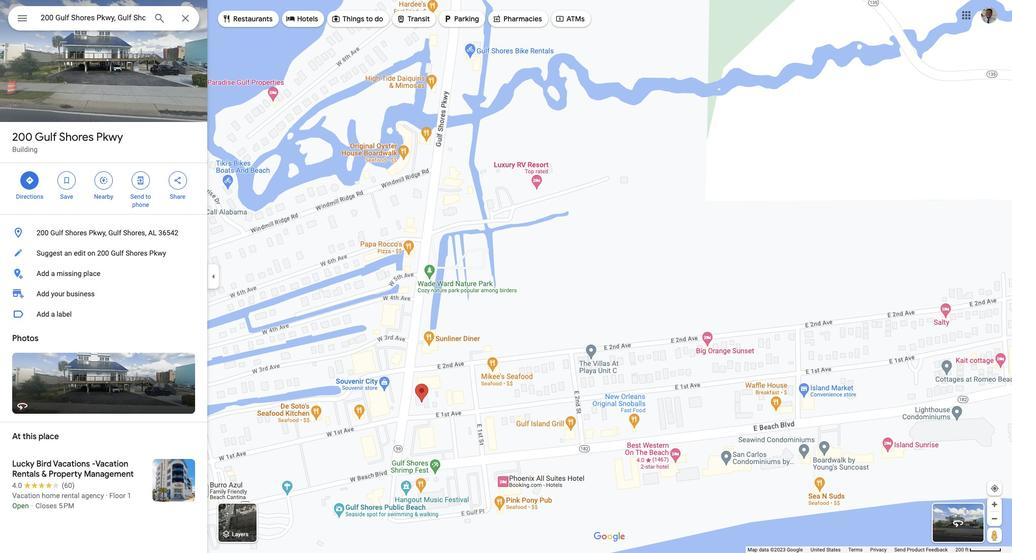 Task type: vqa. For each thing, say whether or not it's contained in the screenshot.


Task type: locate. For each thing, give the bounding box(es) containing it.
management
[[84, 469, 134, 479]]

gulf down 200 gulf shores pkwy, gulf shores, al 36542 on the left of page
[[111, 249, 124, 257]]

data
[[759, 547, 769, 553]]

pkwy up 
[[96, 130, 123, 144]]

0 vertical spatial shores
[[59, 130, 94, 144]]

0 vertical spatial vacation
[[95, 459, 128, 469]]

atms
[[567, 14, 585, 23]]

1 vertical spatial add
[[37, 290, 49, 298]]

1 vertical spatial shores
[[65, 229, 87, 237]]

gulf right pkwy,
[[108, 229, 121, 237]]

pharmacies
[[504, 14, 542, 23]]

1 vertical spatial send
[[895, 547, 906, 553]]

footer containing map data ©2023 google
[[748, 547, 956, 553]]

this
[[23, 432, 37, 442]]

1 vertical spatial place
[[39, 432, 59, 442]]

closes
[[35, 502, 57, 510]]

add left your
[[37, 290, 49, 298]]

share
[[170, 193, 186, 200]]

gulf
[[35, 130, 57, 144], [50, 229, 63, 237], [108, 229, 121, 237], [111, 249, 124, 257]]

send to phone
[[130, 193, 151, 208]]

add your business
[[37, 290, 95, 298]]

200 for 200 gulf shores pkwy building
[[12, 130, 33, 144]]

a left missing
[[51, 269, 55, 278]]

privacy
[[871, 547, 887, 553]]

0 vertical spatial to
[[366, 14, 373, 23]]

photos
[[12, 334, 38, 344]]

place inside button
[[83, 269, 100, 278]]

0 vertical spatial pkwy
[[96, 130, 123, 144]]

home
[[42, 492, 60, 500]]

open
[[12, 502, 29, 510]]

1 add from the top
[[37, 269, 49, 278]]

200 right on
[[97, 249, 109, 257]]

0 vertical spatial a
[[51, 269, 55, 278]]

suggest
[[37, 249, 63, 257]]

shores up edit
[[65, 229, 87, 237]]

lucky
[[12, 459, 34, 469]]

collapse side panel image
[[208, 271, 219, 282]]

2 a from the top
[[51, 310, 55, 318]]

200 up building
[[12, 130, 33, 144]]

0 vertical spatial place
[[83, 269, 100, 278]]

200 left ft at the right of page
[[956, 547, 965, 553]]

vacation inside lucky bird vacations -vacation rentals & property management
[[95, 459, 128, 469]]

a left label
[[51, 310, 55, 318]]

add a missing place
[[37, 269, 100, 278]]

⋅
[[31, 502, 34, 510]]

1 vertical spatial a
[[51, 310, 55, 318]]

5 pm
[[59, 502, 74, 510]]

1 vertical spatial vacation
[[12, 492, 40, 500]]

google account: leeland pitt  
(leeland.pitt@adept.ai) image
[[982, 7, 998, 23]]

al
[[148, 229, 157, 237]]

add left label
[[37, 310, 49, 318]]

1 vertical spatial to
[[146, 193, 151, 200]]

vacations
[[53, 459, 90, 469]]

2 add from the top
[[37, 290, 49, 298]]


[[443, 13, 453, 24]]

to inside send to phone
[[146, 193, 151, 200]]

google
[[787, 547, 803, 553]]

to up phone
[[146, 193, 151, 200]]

1 horizontal spatial vacation
[[95, 459, 128, 469]]

united states button
[[811, 547, 841, 553]]

0 horizontal spatial vacation
[[12, 492, 40, 500]]

shores inside 200 gulf shores pkwy building
[[59, 130, 94, 144]]

200
[[12, 130, 33, 144], [37, 229, 49, 237], [97, 249, 109, 257], [956, 547, 965, 553]]

3 add from the top
[[37, 310, 49, 318]]

phone
[[132, 201, 149, 208]]

map data ©2023 google
[[748, 547, 803, 553]]

at this place
[[12, 432, 59, 442]]

shores
[[59, 130, 94, 144], [65, 229, 87, 237], [126, 249, 148, 257]]

parking
[[455, 14, 479, 23]]

gulf up building
[[35, 130, 57, 144]]

send inside send to phone
[[130, 193, 144, 200]]

vacation up open on the left bottom
[[12, 492, 40, 500]]

shores down 'shores,'
[[126, 249, 148, 257]]

 hotels
[[286, 13, 318, 24]]

200 gulf shores pkwy, gulf shores, al 36542 button
[[0, 223, 207, 243]]

0 horizontal spatial to
[[146, 193, 151, 200]]

your
[[51, 290, 65, 298]]

add for add your business
[[37, 290, 49, 298]]

gulf up suggest at the left top of the page
[[50, 229, 63, 237]]

1 horizontal spatial place
[[83, 269, 100, 278]]

 pharmacies
[[493, 13, 542, 24]]

do
[[375, 14, 384, 23]]

 atms
[[556, 13, 585, 24]]


[[136, 175, 145, 186]]

shores up 
[[59, 130, 94, 144]]

1 a from the top
[[51, 269, 55, 278]]

©2023
[[771, 547, 786, 553]]

0 vertical spatial add
[[37, 269, 49, 278]]

200 for 200 gulf shores pkwy, gulf shores, al 36542
[[37, 229, 49, 237]]


[[222, 13, 231, 24]]

add inside button
[[37, 269, 49, 278]]

a for missing
[[51, 269, 55, 278]]

lucky bird vacations -vacation rentals & property management
[[12, 459, 134, 479]]

1 horizontal spatial to
[[366, 14, 373, 23]]

building
[[12, 145, 38, 154]]

pkwy
[[96, 130, 123, 144], [149, 249, 166, 257]]

shores for pkwy
[[59, 130, 94, 144]]

0 horizontal spatial send
[[130, 193, 144, 200]]

0 horizontal spatial pkwy
[[96, 130, 123, 144]]

vacation up ·
[[95, 459, 128, 469]]

map
[[748, 547, 758, 553]]

states
[[827, 547, 841, 553]]

vacation
[[95, 459, 128, 469], [12, 492, 40, 500]]


[[25, 175, 34, 186]]

actions for 200 gulf shores pkwy region
[[0, 163, 207, 214]]

place down on
[[83, 269, 100, 278]]

place right the this
[[39, 432, 59, 442]]

add
[[37, 269, 49, 278], [37, 290, 49, 298], [37, 310, 49, 318]]

nearby
[[94, 193, 113, 200]]

send up phone
[[130, 193, 144, 200]]

add inside button
[[37, 310, 49, 318]]

2 vertical spatial shores
[[126, 249, 148, 257]]

show your location image
[[991, 484, 1000, 493]]

a
[[51, 269, 55, 278], [51, 310, 55, 318]]

show street view coverage image
[[988, 528, 1003, 543]]

send inside button
[[895, 547, 906, 553]]

a for label
[[51, 310, 55, 318]]

footer
[[748, 547, 956, 553]]

send left product
[[895, 547, 906, 553]]

0 vertical spatial send
[[130, 193, 144, 200]]

2 vertical spatial add
[[37, 310, 49, 318]]

1 horizontal spatial send
[[895, 547, 906, 553]]

None field
[[41, 12, 145, 24]]

200 up suggest at the left top of the page
[[37, 229, 49, 237]]

200 for 200 ft
[[956, 547, 965, 553]]

send
[[130, 193, 144, 200], [895, 547, 906, 553]]

1 vertical spatial pkwy
[[149, 249, 166, 257]]

shores,
[[123, 229, 147, 237]]

200 ft
[[956, 547, 969, 553]]

a inside button
[[51, 310, 55, 318]]

 things to do
[[332, 13, 384, 24]]

save
[[60, 193, 73, 200]]

add down suggest at the left top of the page
[[37, 269, 49, 278]]

zoom out image
[[991, 515, 999, 523]]

200 gulf shores pkwy building
[[12, 130, 123, 154]]

to left do in the left of the page
[[366, 14, 373, 23]]

add for add a label
[[37, 310, 49, 318]]

privacy button
[[871, 547, 887, 553]]


[[493, 13, 502, 24]]

pkwy down "al"
[[149, 249, 166, 257]]


[[556, 13, 565, 24]]

to
[[366, 14, 373, 23], [146, 193, 151, 200]]

a inside button
[[51, 269, 55, 278]]

1 horizontal spatial pkwy
[[149, 249, 166, 257]]

200 inside 200 gulf shores pkwy building
[[12, 130, 33, 144]]

·
[[106, 492, 108, 500]]



Task type: describe. For each thing, give the bounding box(es) containing it.
pkwy inside 200 gulf shores pkwy building
[[96, 130, 123, 144]]

add for add a missing place
[[37, 269, 49, 278]]

google maps element
[[0, 0, 1013, 553]]

agency
[[81, 492, 104, 500]]

transit
[[408, 14, 430, 23]]

to inside the  things to do
[[366, 14, 373, 23]]

pkwy,
[[89, 229, 107, 237]]

add your business link
[[0, 284, 207, 304]]

ft
[[966, 547, 969, 553]]

property
[[49, 469, 82, 479]]

add a missing place button
[[0, 263, 207, 284]]

directions
[[16, 193, 43, 200]]

rentals
[[12, 469, 40, 479]]

edit
[[74, 249, 86, 257]]

add a label
[[37, 310, 72, 318]]


[[397, 13, 406, 24]]

vacation home rental agency · floor 1 open ⋅ closes 5 pm
[[12, 492, 131, 510]]

bird
[[36, 459, 51, 469]]

layers
[[232, 531, 249, 538]]

send for send product feedback
[[895, 547, 906, 553]]

&
[[42, 469, 47, 479]]

200 ft button
[[956, 547, 1002, 553]]

hotels
[[297, 14, 318, 23]]

feedback
[[927, 547, 948, 553]]

on
[[87, 249, 95, 257]]

 restaurants
[[222, 13, 273, 24]]

zoom in image
[[991, 501, 999, 508]]

0 horizontal spatial place
[[39, 432, 59, 442]]

200 Gulf Shores Pkwy, Gulf Shores, AL 36542 field
[[8, 6, 199, 31]]


[[62, 175, 71, 186]]

(60)
[[62, 481, 75, 490]]

1
[[127, 492, 131, 500]]


[[16, 11, 28, 25]]

floor
[[109, 492, 126, 500]]

-
[[92, 459, 95, 469]]

4.0 stars 60 reviews image
[[12, 480, 75, 491]]

200 gulf shores pkwy, gulf shores, al 36542
[[37, 229, 179, 237]]

suggest an edit on 200 gulf shores pkwy button
[[0, 243, 207, 263]]

add a label button
[[0, 304, 207, 324]]

send for send to phone
[[130, 193, 144, 200]]

pkwy inside button
[[149, 249, 166, 257]]

street view image
[[953, 517, 965, 529]]

restaurants
[[233, 14, 273, 23]]

 transit
[[397, 13, 430, 24]]

200 gulf shores pkwy main content
[[0, 0, 207, 553]]

 button
[[8, 6, 37, 33]]

united states
[[811, 547, 841, 553]]

at
[[12, 432, 21, 442]]


[[173, 175, 182, 186]]

 search field
[[8, 6, 199, 33]]

suggest an edit on 200 gulf shores pkwy
[[37, 249, 166, 257]]

36542
[[159, 229, 179, 237]]

footer inside google maps element
[[748, 547, 956, 553]]

label
[[57, 310, 72, 318]]

missing
[[57, 269, 82, 278]]

product
[[908, 547, 925, 553]]

things
[[343, 14, 365, 23]]

none field inside 200 gulf shores pkwy, gulf shores, al 36542 field
[[41, 12, 145, 24]]

send product feedback
[[895, 547, 948, 553]]


[[332, 13, 341, 24]]

united
[[811, 547, 826, 553]]

send product feedback button
[[895, 547, 948, 553]]

4.0
[[12, 481, 22, 490]]

 parking
[[443, 13, 479, 24]]

an
[[64, 249, 72, 257]]

gulf inside 200 gulf shores pkwy building
[[35, 130, 57, 144]]

vacation inside vacation home rental agency · floor 1 open ⋅ closes 5 pm
[[12, 492, 40, 500]]

shores for pkwy,
[[65, 229, 87, 237]]

terms button
[[849, 547, 863, 553]]


[[99, 175, 108, 186]]

rental
[[62, 492, 80, 500]]

terms
[[849, 547, 863, 553]]

business
[[67, 290, 95, 298]]



